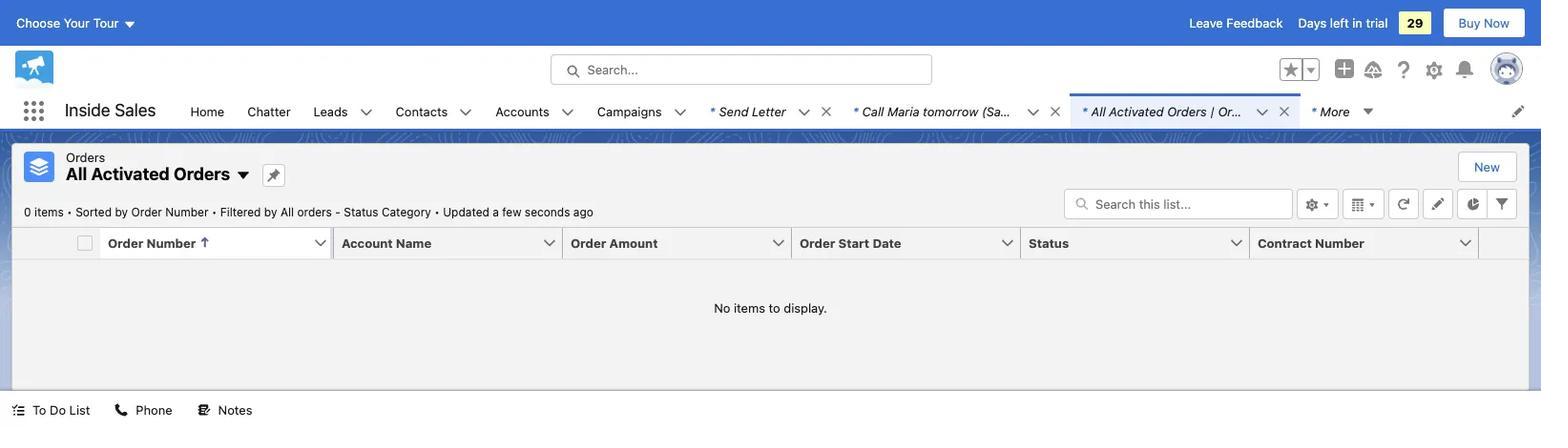 Task type: vqa. For each thing, say whether or not it's contained in the screenshot.
*
yes



Task type: describe. For each thing, give the bounding box(es) containing it.
account name element
[[334, 228, 574, 259]]

order amount
[[571, 235, 658, 251]]

seconds
[[525, 205, 570, 219]]

few
[[502, 205, 522, 219]]

|
[[1210, 104, 1215, 119]]

-
[[335, 205, 341, 219]]

text default image left call
[[820, 105, 833, 118]]

leave feedback
[[1190, 15, 1283, 31]]

* send letter
[[710, 104, 786, 119]]

campaigns list item
[[586, 94, 698, 129]]

sorted
[[76, 205, 112, 219]]

order up order number
[[131, 205, 162, 219]]

tomorrow
[[923, 104, 978, 119]]

feedback
[[1227, 15, 1283, 31]]

leads list item
[[302, 94, 384, 129]]

to
[[32, 403, 46, 418]]

text default image for leads
[[359, 106, 373, 119]]

home
[[190, 104, 224, 119]]

orders up all activated orders status
[[174, 164, 230, 184]]

(sample)
[[982, 104, 1034, 119]]

filtered
[[220, 205, 261, 219]]

leave
[[1190, 15, 1223, 31]]

all activated orders status
[[24, 205, 443, 219]]

phone button
[[103, 391, 184, 429]]

contacts list item
[[384, 94, 484, 129]]

order amount button
[[563, 228, 771, 258]]

order number element
[[100, 228, 345, 259]]

chatter
[[247, 104, 291, 119]]

contacts link
[[384, 94, 459, 129]]

text default image right (sample) at right
[[1049, 105, 1062, 118]]

1 vertical spatial activated
[[91, 164, 170, 184]]

left
[[1330, 15, 1349, 31]]

cell inside all activated orders|orders|list view element
[[70, 228, 100, 259]]

text default image inside to do list button
[[11, 404, 25, 417]]

text default image inside notes button
[[197, 404, 211, 417]]

item number image
[[12, 228, 70, 258]]

phone
[[136, 403, 172, 418]]

none search field inside all activated orders|orders|list view element
[[1064, 188, 1293, 219]]

status element
[[1021, 228, 1262, 259]]

all activated orders|orders|list view element
[[11, 143, 1530, 391]]

orders left "|"
[[1167, 104, 1207, 119]]

a
[[493, 205, 499, 219]]

letter
[[752, 104, 786, 119]]

campaigns
[[597, 104, 662, 119]]

all inside list
[[1091, 104, 1106, 119]]

home link
[[179, 94, 236, 129]]

2 • from the left
[[212, 205, 217, 219]]

contacts
[[396, 104, 448, 119]]

contract number button
[[1250, 228, 1458, 258]]

orders
[[297, 205, 332, 219]]

list containing home
[[179, 94, 1541, 129]]

action image
[[1479, 228, 1529, 258]]

2 list item from the left
[[841, 94, 1071, 129]]

0 horizontal spatial status
[[344, 205, 378, 219]]

new
[[1474, 159, 1500, 175]]

no
[[714, 301, 730, 316]]

no items to display.
[[714, 301, 827, 316]]

notes
[[218, 403, 252, 418]]

order for order start date
[[800, 235, 835, 251]]

choose your tour button
[[15, 8, 137, 38]]

category
[[382, 205, 431, 219]]

order start date
[[800, 235, 901, 251]]

choose your tour
[[16, 15, 119, 31]]

list view controls image
[[1297, 188, 1339, 219]]

2 by from the left
[[264, 205, 277, 219]]

inside
[[65, 100, 110, 120]]

leads link
[[302, 94, 359, 129]]

text default image inside all activated orders|orders|list view element
[[236, 168, 251, 183]]

status inside the status button
[[1029, 235, 1069, 251]]

account name button
[[334, 228, 542, 258]]

items for 0
[[34, 205, 64, 219]]

text default image right "|"
[[1278, 105, 1291, 118]]

leave feedback link
[[1190, 15, 1283, 31]]

29
[[1407, 15, 1423, 31]]

to do list button
[[0, 391, 102, 429]]

display.
[[784, 301, 827, 316]]

0 vertical spatial activated
[[1109, 104, 1164, 119]]

number up order number button
[[165, 205, 208, 219]]

now
[[1484, 15, 1510, 31]]

action element
[[1479, 228, 1529, 259]]

1 by from the left
[[115, 205, 128, 219]]

order start date button
[[792, 228, 1000, 258]]

number for order number
[[147, 235, 196, 251]]

all activated orders
[[66, 164, 230, 184]]

Search All Activated Orders list view. search field
[[1064, 188, 1293, 219]]

accounts
[[496, 104, 550, 119]]

call
[[862, 104, 884, 119]]

trial
[[1366, 15, 1388, 31]]

days
[[1298, 15, 1327, 31]]



Task type: locate. For each thing, give the bounding box(es) containing it.
* all activated orders | orders
[[1082, 104, 1258, 119]]

1 vertical spatial all
[[66, 164, 87, 184]]

*
[[710, 104, 715, 119], [853, 104, 859, 119], [1082, 104, 1088, 119]]

number down "list view controls" image
[[1315, 235, 1365, 251]]

text default image
[[359, 106, 373, 119], [459, 106, 473, 119], [673, 106, 687, 119], [115, 404, 128, 417], [197, 404, 211, 417]]

by right sorted
[[115, 205, 128, 219]]

status button
[[1021, 228, 1229, 258]]

ago
[[573, 205, 593, 219]]

accounts list item
[[484, 94, 586, 129]]

text default image up filtered
[[236, 168, 251, 183]]

2 horizontal spatial all
[[1091, 104, 1106, 119]]

your
[[64, 15, 90, 31]]

cell
[[70, 228, 100, 259]]

name
[[396, 235, 432, 251]]

None search field
[[1064, 188, 1293, 219]]

0 horizontal spatial •
[[67, 205, 72, 219]]

* left call
[[853, 104, 859, 119]]

text default image left notes
[[197, 404, 211, 417]]

0 horizontal spatial all
[[66, 164, 87, 184]]

text default image inside accounts list item
[[561, 106, 574, 119]]

to do list
[[32, 403, 90, 418]]

items right 0
[[34, 205, 64, 219]]

* call maria tomorrow (sample)
[[853, 104, 1034, 119]]

1 horizontal spatial all
[[280, 205, 294, 219]]

• left updated
[[434, 205, 440, 219]]

text default image right campaigns
[[673, 106, 687, 119]]

to
[[769, 301, 780, 316]]

chatter link
[[236, 94, 302, 129]]

in
[[1352, 15, 1363, 31]]

inside sales
[[65, 100, 156, 120]]

text default image right the "contacts"
[[459, 106, 473, 119]]

1 vertical spatial items
[[734, 301, 765, 316]]

0 horizontal spatial *
[[710, 104, 715, 119]]

order down 'ago'
[[571, 235, 606, 251]]

• left sorted
[[67, 205, 72, 219]]

order start date element
[[792, 228, 1033, 259]]

activated
[[1109, 104, 1164, 119], [91, 164, 170, 184]]

new button
[[1459, 153, 1515, 181]]

all right (sample) at right
[[1091, 104, 1106, 119]]

order number
[[108, 235, 196, 251]]

items left to on the bottom of the page
[[734, 301, 765, 316]]

contract number element
[[1250, 228, 1491, 259]]

activated up sorted
[[91, 164, 170, 184]]

sales
[[115, 100, 156, 120]]

1 horizontal spatial *
[[853, 104, 859, 119]]

• left filtered
[[212, 205, 217, 219]]

choose
[[16, 15, 60, 31]]

* for * all activated orders | orders
[[1082, 104, 1088, 119]]

list
[[69, 403, 90, 418]]

send
[[719, 104, 749, 119]]

items
[[34, 205, 64, 219], [734, 301, 765, 316]]

accounts link
[[484, 94, 561, 129]]

order number button
[[100, 228, 313, 258]]

number
[[165, 205, 208, 219], [147, 235, 196, 251], [1315, 235, 1365, 251]]

items for no
[[734, 301, 765, 316]]

leads
[[314, 104, 348, 119]]

order inside button
[[800, 235, 835, 251]]

1 • from the left
[[67, 205, 72, 219]]

text default image right letter
[[798, 106, 811, 119]]

* for * send letter
[[710, 104, 715, 119]]

1 horizontal spatial •
[[212, 205, 217, 219]]

maria
[[887, 104, 919, 119]]

contract
[[1258, 235, 1312, 251]]

order for order number
[[108, 235, 143, 251]]

text default image for campaigns
[[673, 106, 687, 119]]

updated
[[443, 205, 489, 219]]

buy
[[1459, 15, 1481, 31]]

3 • from the left
[[434, 205, 440, 219]]

do
[[50, 403, 66, 418]]

0
[[24, 205, 31, 219]]

search...
[[587, 62, 638, 77]]

1 * from the left
[[710, 104, 715, 119]]

order inside button
[[571, 235, 606, 251]]

3 * from the left
[[1082, 104, 1088, 119]]

tour
[[93, 15, 119, 31]]

number for contract number
[[1315, 235, 1365, 251]]

* left send
[[710, 104, 715, 119]]

0 vertical spatial status
[[344, 205, 378, 219]]

* for * call maria tomorrow (sample)
[[853, 104, 859, 119]]

1 horizontal spatial activated
[[1109, 104, 1164, 119]]

1 horizontal spatial by
[[264, 205, 277, 219]]

1 horizontal spatial items
[[734, 301, 765, 316]]

text default image
[[820, 105, 833, 118], [1049, 105, 1062, 118], [1278, 105, 1291, 118], [561, 106, 574, 119], [798, 106, 811, 119], [236, 168, 251, 183], [11, 404, 25, 417]]

2 horizontal spatial *
[[1082, 104, 1088, 119]]

number down all activated orders status
[[147, 235, 196, 251]]

account name
[[342, 235, 432, 251]]

by
[[115, 205, 128, 219], [264, 205, 277, 219]]

1 horizontal spatial status
[[1029, 235, 1069, 251]]

activated left "|"
[[1109, 104, 1164, 119]]

text default image inside 'contacts' list item
[[459, 106, 473, 119]]

orders down inside
[[66, 150, 105, 165]]

* right (sample) at right
[[1082, 104, 1088, 119]]

search... button
[[550, 54, 932, 85]]

orders right "|"
[[1218, 104, 1258, 119]]

text default image inside phone 'button'
[[115, 404, 128, 417]]

order
[[131, 205, 162, 219], [108, 235, 143, 251], [571, 235, 606, 251], [800, 235, 835, 251]]

list
[[179, 94, 1541, 129]]

item number element
[[12, 228, 70, 259]]

contract number
[[1258, 235, 1365, 251]]

order for order amount
[[571, 235, 606, 251]]

group
[[1280, 58, 1320, 81]]

status
[[344, 205, 378, 219], [1029, 235, 1069, 251]]

0 items • sorted by order number • filtered by all orders - status category • updated a few seconds ago
[[24, 205, 593, 219]]

notes button
[[186, 391, 264, 429]]

order inside button
[[108, 235, 143, 251]]

1 list item from the left
[[698, 94, 841, 129]]

amount
[[609, 235, 658, 251]]

0 horizontal spatial by
[[115, 205, 128, 219]]

list item
[[698, 94, 841, 129], [841, 94, 1071, 129], [1071, 94, 1300, 129]]

all left the orders
[[280, 205, 294, 219]]

days left in trial
[[1298, 15, 1388, 31]]

text default image inside campaigns list item
[[673, 106, 687, 119]]

3 list item from the left
[[1071, 94, 1300, 129]]

all up sorted
[[66, 164, 87, 184]]

start
[[838, 235, 870, 251]]

2 horizontal spatial •
[[434, 205, 440, 219]]

•
[[67, 205, 72, 219], [212, 205, 217, 219], [434, 205, 440, 219]]

text default image right accounts
[[561, 106, 574, 119]]

2 vertical spatial all
[[280, 205, 294, 219]]

text default image inside the leads list item
[[359, 106, 373, 119]]

text default image for contacts
[[459, 106, 473, 119]]

orders
[[1167, 104, 1207, 119], [1218, 104, 1258, 119], [66, 150, 105, 165], [174, 164, 230, 184]]

0 vertical spatial all
[[1091, 104, 1106, 119]]

date
[[873, 235, 901, 251]]

buy now button
[[1442, 8, 1526, 38]]

0 vertical spatial items
[[34, 205, 64, 219]]

by right filtered
[[264, 205, 277, 219]]

order left start
[[800, 235, 835, 251]]

1 vertical spatial status
[[1029, 235, 1069, 251]]

order amount element
[[563, 228, 804, 259]]

text default image right leads
[[359, 106, 373, 119]]

buy now
[[1459, 15, 1510, 31]]

account
[[342, 235, 393, 251]]

display as table image
[[1343, 188, 1385, 219]]

0 horizontal spatial items
[[34, 205, 64, 219]]

all
[[1091, 104, 1106, 119], [66, 164, 87, 184], [280, 205, 294, 219]]

2 * from the left
[[853, 104, 859, 119]]

text default image left phone
[[115, 404, 128, 417]]

0 horizontal spatial activated
[[91, 164, 170, 184]]

order down sorted
[[108, 235, 143, 251]]

text default image left the to
[[11, 404, 25, 417]]

campaigns link
[[586, 94, 673, 129]]



